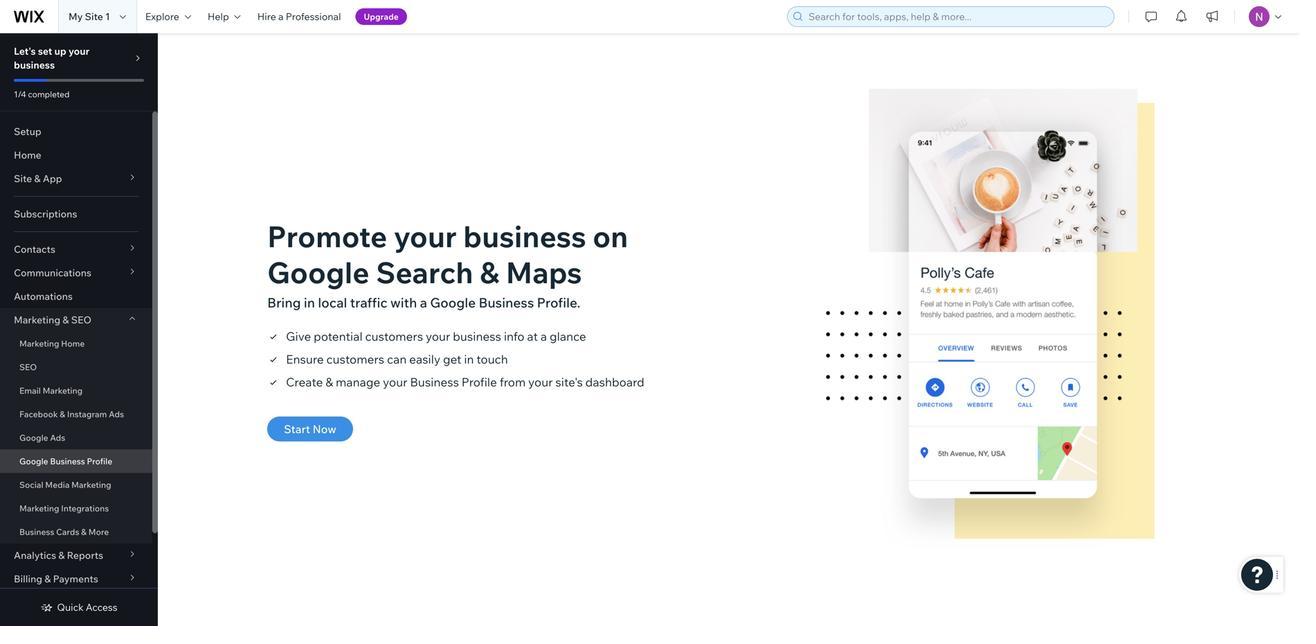 Task type: locate. For each thing, give the bounding box(es) containing it.
upgrade button
[[356, 8, 407, 25]]

customers up can
[[365, 329, 423, 344]]

1 vertical spatial site
[[14, 172, 32, 185]]

1 vertical spatial profile
[[87, 456, 112, 466]]

1 horizontal spatial seo
[[71, 314, 91, 326]]

0 vertical spatial profile
[[462, 375, 497, 389]]

profile.
[[537, 294, 581, 311]]

site left app
[[14, 172, 32, 185]]

business cards & more link
[[0, 520, 152, 544]]

& inside dropdown button
[[45, 573, 51, 585]]

your inside the let's set up your business
[[69, 45, 90, 57]]

1 horizontal spatial site
[[85, 10, 103, 23]]

instagram
[[67, 409, 107, 419]]

& left maps in the top of the page
[[480, 254, 500, 290]]

0 horizontal spatial home
[[14, 149, 41, 161]]

1 vertical spatial seo
[[19, 362, 37, 372]]

let's set up your business
[[14, 45, 90, 71]]

profile down google ads link
[[87, 456, 112, 466]]

bring
[[267, 294, 301, 311]]

& right billing
[[45, 573, 51, 585]]

payments
[[53, 573, 98, 585]]

0 vertical spatial business
[[14, 59, 55, 71]]

email marketing link
[[0, 379, 152, 402]]

google down facebook
[[19, 433, 48, 443]]

a right hire
[[278, 10, 284, 23]]

subscriptions link
[[0, 202, 152, 226]]

seo
[[71, 314, 91, 326], [19, 362, 37, 372]]

in right get
[[464, 352, 474, 367]]

google up social
[[19, 456, 48, 466]]

social media marketing link
[[0, 473, 152, 497]]

0 vertical spatial seo
[[71, 314, 91, 326]]

easily
[[409, 352, 441, 367]]

home
[[14, 149, 41, 161], [61, 338, 85, 349]]

2 horizontal spatial a
[[541, 329, 547, 344]]

1 horizontal spatial home
[[61, 338, 85, 349]]

social
[[19, 480, 43, 490]]

now
[[313, 422, 337, 436]]

0 horizontal spatial in
[[304, 294, 315, 311]]

help
[[208, 10, 229, 23]]

marketing down social
[[19, 503, 59, 514]]

create
[[286, 375, 323, 389]]

1 vertical spatial a
[[420, 294, 427, 311]]

& right create
[[326, 375, 333, 389]]

& inside promote your business on google search & maps bring in local traffic with a google business profile.
[[480, 254, 500, 290]]

business up info
[[479, 294, 534, 311]]

a
[[278, 10, 284, 23], [420, 294, 427, 311], [541, 329, 547, 344]]

business inside the let's set up your business
[[14, 59, 55, 71]]

marketing integrations
[[19, 503, 109, 514]]

google
[[267, 254, 370, 290], [430, 294, 476, 311], [19, 433, 48, 443], [19, 456, 48, 466]]

a right the 'with'
[[420, 294, 427, 311]]

marketing for integrations
[[19, 503, 59, 514]]

dashboard
[[586, 375, 645, 389]]

reports
[[67, 549, 103, 561]]

0 vertical spatial ads
[[109, 409, 124, 419]]

0 vertical spatial customers
[[365, 329, 423, 344]]

0 horizontal spatial site
[[14, 172, 32, 185]]

home inside marketing home link
[[61, 338, 85, 349]]

0 vertical spatial a
[[278, 10, 284, 23]]

google up local
[[267, 254, 370, 290]]

with
[[391, 294, 417, 311]]

& for create & manage your business profile from your site's dashboard
[[326, 375, 333, 389]]

0 vertical spatial home
[[14, 149, 41, 161]]

seo down automations link
[[71, 314, 91, 326]]

marketing down marketing & seo
[[19, 338, 59, 349]]

info
[[504, 329, 525, 344]]

home up seo link
[[61, 338, 85, 349]]

0 horizontal spatial seo
[[19, 362, 37, 372]]

& down business cards & more
[[58, 549, 65, 561]]

profile
[[462, 375, 497, 389], [87, 456, 112, 466]]

& right facebook
[[60, 409, 65, 419]]

1 horizontal spatial a
[[420, 294, 427, 311]]

1 vertical spatial business
[[463, 218, 586, 254]]

in
[[304, 294, 315, 311], [464, 352, 474, 367]]

marketing inside popup button
[[14, 314, 60, 326]]

business inside promote your business on google search & maps bring in local traffic with a google business profile.
[[463, 218, 586, 254]]

google ads
[[19, 433, 65, 443]]

a right the at
[[541, 329, 547, 344]]

marketing down automations
[[14, 314, 60, 326]]

customers up manage
[[327, 352, 384, 367]]

profile down touch
[[462, 375, 497, 389]]

facebook & instagram ads link
[[0, 402, 152, 426]]

facebook & instagram ads
[[19, 409, 124, 419]]

local
[[318, 294, 347, 311]]

seo up email
[[19, 362, 37, 372]]

contacts button
[[0, 238, 152, 261]]

& for site & app
[[34, 172, 41, 185]]

hire
[[257, 10, 276, 23]]

subscriptions
[[14, 208, 77, 220]]

communications
[[14, 267, 91, 279]]

create & manage your business profile from your site's dashboard
[[286, 375, 645, 389]]

at
[[527, 329, 538, 344]]

&
[[34, 172, 41, 185], [480, 254, 500, 290], [63, 314, 69, 326], [326, 375, 333, 389], [60, 409, 65, 419], [81, 527, 87, 537], [58, 549, 65, 561], [45, 573, 51, 585]]

search
[[376, 254, 473, 290]]

access
[[86, 601, 117, 613]]

marketing & seo button
[[0, 308, 152, 332]]

home down setup
[[14, 149, 41, 161]]

billing & payments
[[14, 573, 98, 585]]

0 vertical spatial in
[[304, 294, 315, 311]]

site
[[85, 10, 103, 23], [14, 172, 32, 185]]

marketing home
[[19, 338, 85, 349]]

1 vertical spatial in
[[464, 352, 474, 367]]

marketing for home
[[19, 338, 59, 349]]

site left 1
[[85, 10, 103, 23]]

ads right instagram at the left
[[109, 409, 124, 419]]

your for manage
[[383, 375, 408, 389]]

customers
[[365, 329, 423, 344], [327, 352, 384, 367]]

business
[[479, 294, 534, 311], [410, 375, 459, 389], [50, 456, 85, 466], [19, 527, 54, 537]]

business down easily
[[410, 375, 459, 389]]

1 vertical spatial customers
[[327, 352, 384, 367]]

1 vertical spatial home
[[61, 338, 85, 349]]

& down automations link
[[63, 314, 69, 326]]

ads up the google business profile on the left
[[50, 433, 65, 443]]

profile inside sidebar element
[[87, 456, 112, 466]]

home inside "home" link
[[14, 149, 41, 161]]

0 horizontal spatial profile
[[87, 456, 112, 466]]

google business profile link
[[0, 449, 152, 473]]

in left local
[[304, 294, 315, 311]]

business
[[14, 59, 55, 71], [463, 218, 586, 254], [453, 329, 501, 344]]

& left app
[[34, 172, 41, 185]]

more
[[88, 527, 109, 537]]

facebook
[[19, 409, 58, 419]]

communications button
[[0, 261, 152, 285]]

completed
[[28, 89, 70, 99]]

explore
[[145, 10, 179, 23]]

marketing & seo
[[14, 314, 91, 326]]

business up the social media marketing
[[50, 456, 85, 466]]

0 horizontal spatial ads
[[50, 433, 65, 443]]

start now button
[[267, 416, 353, 441]]

your for customers
[[426, 329, 450, 344]]

google business profile
[[19, 456, 112, 466]]

2 vertical spatial business
[[453, 329, 501, 344]]

on
[[593, 218, 628, 254]]

your inside promote your business on google search & maps bring in local traffic with a google business profile.
[[394, 218, 457, 254]]

1 vertical spatial ads
[[50, 433, 65, 443]]



Task type: vqa. For each thing, say whether or not it's contained in the screenshot.
Created with: in the left top of the page
no



Task type: describe. For each thing, give the bounding box(es) containing it.
setup
[[14, 125, 41, 137]]

analytics & reports
[[14, 549, 103, 561]]

can
[[387, 352, 407, 367]]

quick
[[57, 601, 84, 613]]

business inside promote your business on google search & maps bring in local traffic with a google business profile.
[[479, 294, 534, 311]]

analytics
[[14, 549, 56, 561]]

business for give potential customers your business info at a glance
[[453, 329, 501, 344]]

email marketing
[[19, 385, 83, 396]]

1/4 completed
[[14, 89, 70, 99]]

app
[[43, 172, 62, 185]]

give potential customers your business info at a glance
[[286, 329, 586, 344]]

start
[[284, 422, 310, 436]]

site & app button
[[0, 167, 152, 190]]

potential
[[314, 329, 363, 344]]

seo link
[[0, 355, 152, 379]]

hire a professional link
[[249, 0, 349, 33]]

promote
[[267, 218, 387, 254]]

analytics & reports button
[[0, 544, 152, 567]]

marketing home link
[[0, 332, 152, 355]]

marketing for &
[[14, 314, 60, 326]]

& for billing & payments
[[45, 573, 51, 585]]

integrations
[[61, 503, 109, 514]]

traffic
[[350, 294, 388, 311]]

site's
[[556, 375, 583, 389]]

0 vertical spatial site
[[85, 10, 103, 23]]

get
[[443, 352, 462, 367]]

2 vertical spatial a
[[541, 329, 547, 344]]

marketing integrations link
[[0, 497, 152, 520]]

touch
[[477, 352, 508, 367]]

in inside promote your business on google search & maps bring in local traffic with a google business profile.
[[304, 294, 315, 311]]

& left more
[[81, 527, 87, 537]]

automations link
[[0, 285, 152, 308]]

Search for tools, apps, help & more... field
[[805, 7, 1110, 26]]

site & app
[[14, 172, 62, 185]]

professional
[[286, 10, 341, 23]]

business for let's set up your business
[[14, 59, 55, 71]]

1
[[105, 10, 110, 23]]

a inside promote your business on google search & maps bring in local traffic with a google business profile.
[[420, 294, 427, 311]]

from
[[500, 375, 526, 389]]

1 horizontal spatial profile
[[462, 375, 497, 389]]

& for marketing & seo
[[63, 314, 69, 326]]

your for up
[[69, 45, 90, 57]]

my
[[69, 10, 83, 23]]

seo inside popup button
[[71, 314, 91, 326]]

& for facebook & instagram ads
[[60, 409, 65, 419]]

maps
[[506, 254, 582, 290]]

media
[[45, 480, 70, 490]]

site inside popup button
[[14, 172, 32, 185]]

0 horizontal spatial a
[[278, 10, 284, 23]]

marketing up facebook & instagram ads
[[43, 385, 83, 396]]

home link
[[0, 143, 152, 167]]

1 horizontal spatial ads
[[109, 409, 124, 419]]

marketing up integrations
[[71, 480, 111, 490]]

promote your business on google search & maps bring in local traffic with a google business profile.
[[267, 218, 628, 311]]

social media marketing
[[19, 480, 111, 490]]

automations
[[14, 290, 73, 302]]

help button
[[199, 0, 249, 33]]

billing & payments button
[[0, 567, 152, 591]]

up
[[54, 45, 66, 57]]

google up give potential customers your business info at a glance on the bottom left
[[430, 294, 476, 311]]

hire a professional
[[257, 10, 341, 23]]

quick access
[[57, 601, 117, 613]]

give
[[286, 329, 311, 344]]

ensure customers can easily get in touch
[[286, 352, 508, 367]]

start now
[[284, 422, 337, 436]]

ensure
[[286, 352, 324, 367]]

billing
[[14, 573, 42, 585]]

business cards & more
[[19, 527, 109, 537]]

quick access button
[[40, 601, 117, 614]]

1 horizontal spatial in
[[464, 352, 474, 367]]

cards
[[56, 527, 79, 537]]

google ads link
[[0, 426, 152, 449]]

glance
[[550, 329, 586, 344]]

manage
[[336, 375, 380, 389]]

let's
[[14, 45, 36, 57]]

sidebar element
[[0, 33, 158, 626]]

set
[[38, 45, 52, 57]]

& for analytics & reports
[[58, 549, 65, 561]]

setup link
[[0, 120, 152, 143]]

upgrade
[[364, 11, 399, 22]]

contacts
[[14, 243, 55, 255]]

email
[[19, 385, 41, 396]]

my site 1
[[69, 10, 110, 23]]

business up analytics
[[19, 527, 54, 537]]



